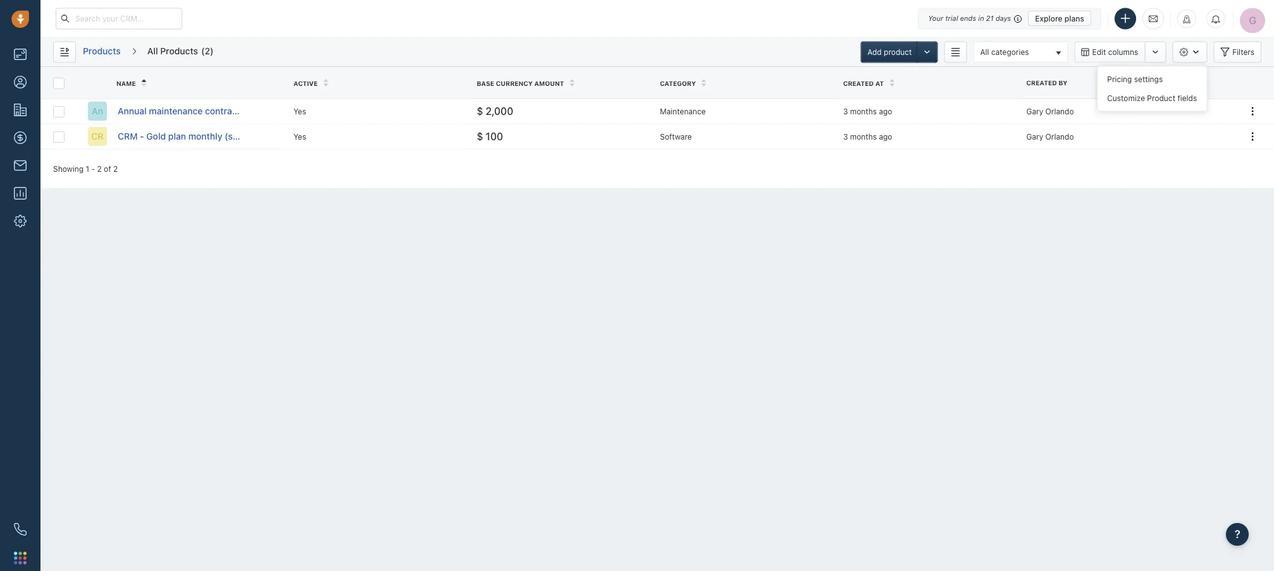 Task type: locate. For each thing, give the bounding box(es) containing it.
1 3 from the top
[[843, 107, 848, 116]]

2 created from the left
[[843, 80, 874, 87]]

explore plans link
[[1028, 11, 1091, 26]]

all inside button
[[980, 47, 989, 56]]

all
[[147, 46, 158, 56], [980, 47, 989, 56]]

ago for 100
[[879, 132, 892, 141]]

2 orlando from the top
[[1046, 132, 1074, 141]]

0 vertical spatial gary
[[1027, 107, 1044, 116]]

0 horizontal spatial products
[[83, 46, 121, 56]]

maintenance
[[660, 107, 706, 116]]

2 up annual maintenance contract (sample)
[[205, 46, 210, 56]]

(
[[201, 46, 205, 56]]

maintenance
[[149, 106, 203, 116]]

0 vertical spatial gary orlando
[[1027, 107, 1074, 116]]

yes
[[294, 107, 306, 116], [294, 132, 306, 141]]

0 vertical spatial 3
[[843, 107, 848, 116]]

- left gold
[[140, 131, 144, 142]]

pricing settings
[[1107, 75, 1163, 84]]

gary orlando
[[1027, 107, 1074, 116], [1027, 132, 1074, 141]]

0 vertical spatial orlando
[[1046, 107, 1074, 116]]

- right 1
[[91, 164, 95, 173]]

3
[[843, 107, 848, 116], [843, 132, 848, 141]]

2 ago from the top
[[879, 132, 892, 141]]

all for all categories
[[980, 47, 989, 56]]

showing
[[53, 164, 84, 173]]

1 created from the left
[[1027, 79, 1057, 86]]

2 3 from the top
[[843, 132, 848, 141]]

2 left of
[[97, 164, 102, 173]]

1 vertical spatial 3 months ago
[[843, 132, 892, 141]]

1 vertical spatial $
[[477, 130, 483, 142]]

0 vertical spatial 3 months ago
[[843, 107, 892, 116]]

ago
[[879, 107, 892, 116], [879, 132, 892, 141]]

)
[[210, 46, 213, 56]]

freshworks switcher image
[[14, 553, 27, 565]]

2 3 months ago from the top
[[843, 132, 892, 141]]

all for all products ( 2 )
[[147, 46, 158, 56]]

product
[[884, 48, 912, 57]]

created left by
[[1027, 79, 1057, 86]]

2 horizontal spatial 2
[[205, 46, 210, 56]]

2
[[205, 46, 210, 56], [97, 164, 102, 173], [113, 164, 118, 173]]

months for 2,000
[[850, 107, 877, 116]]

plans
[[1065, 14, 1085, 23]]

0 horizontal spatial -
[[91, 164, 95, 173]]

2 gary from the top
[[1027, 132, 1044, 141]]

2 $ from the top
[[477, 130, 483, 142]]

1 vertical spatial orlando
[[1046, 132, 1074, 141]]

gary orlando for 100
[[1027, 132, 1074, 141]]

$ 100
[[477, 130, 503, 142]]

0 vertical spatial months
[[850, 107, 877, 116]]

gary orlando for 2,000
[[1027, 107, 1074, 116]]

1 horizontal spatial -
[[140, 131, 144, 142]]

all categories
[[980, 47, 1029, 56]]

products left (
[[160, 46, 198, 56]]

monthly
[[188, 131, 222, 142]]

1 vertical spatial gary
[[1027, 132, 1044, 141]]

1 horizontal spatial products
[[160, 46, 198, 56]]

customize product fields
[[1107, 94, 1197, 103]]

2 gary orlando from the top
[[1027, 132, 1074, 141]]

products
[[83, 46, 121, 56], [160, 46, 198, 56]]

3 for 2,000
[[843, 107, 848, 116]]

currency
[[496, 80, 533, 87]]

orlando
[[1046, 107, 1074, 116], [1046, 132, 1074, 141]]

0 horizontal spatial all
[[147, 46, 158, 56]]

1 gary orlando from the top
[[1027, 107, 1074, 116]]

your
[[928, 14, 944, 22]]

1 horizontal spatial created
[[1027, 79, 1057, 86]]

1 vertical spatial months
[[850, 132, 877, 141]]

filters
[[1233, 48, 1255, 57]]

created by
[[1027, 79, 1068, 86]]

cr
[[91, 131, 104, 142]]

2 right of
[[113, 164, 118, 173]]

customize
[[1107, 94, 1145, 103]]

phone image
[[14, 524, 27, 537]]

gary for 2,000
[[1027, 107, 1044, 116]]

phone element
[[8, 518, 33, 543]]

1 3 months ago from the top
[[843, 107, 892, 116]]

categories
[[991, 47, 1029, 56]]

(sample)
[[243, 106, 280, 116], [225, 131, 262, 142]]

add product button
[[861, 41, 919, 63]]

$
[[477, 105, 483, 117], [477, 130, 483, 142]]

created left at
[[843, 80, 874, 87]]

1 months from the top
[[850, 107, 877, 116]]

explore plans
[[1035, 14, 1085, 23]]

created
[[1027, 79, 1057, 86], [843, 80, 874, 87]]

2 products from the left
[[160, 46, 198, 56]]

1 vertical spatial yes
[[294, 132, 306, 141]]

0 vertical spatial $
[[477, 105, 483, 117]]

of
[[104, 164, 111, 173]]

3 months ago for $ 100
[[843, 132, 892, 141]]

3 months ago
[[843, 107, 892, 116], [843, 132, 892, 141]]

(sample) right contract
[[243, 106, 280, 116]]

orlando for $ 2,000
[[1046, 107, 1074, 116]]

1 vertical spatial ago
[[879, 132, 892, 141]]

explore
[[1035, 14, 1063, 23]]

gary
[[1027, 107, 1044, 116], [1027, 132, 1044, 141]]

products down the search your crm... text field
[[83, 46, 121, 56]]

amount
[[535, 80, 564, 87]]

0 vertical spatial ago
[[879, 107, 892, 116]]

2 yes from the top
[[294, 132, 306, 141]]

$ left 100
[[477, 130, 483, 142]]

all left 'categories'
[[980, 47, 989, 56]]

1 yes from the top
[[294, 107, 306, 116]]

(sample) down contract
[[225, 131, 262, 142]]

created for created at
[[843, 80, 874, 87]]

all products ( 2 )
[[147, 46, 213, 56]]

2 months from the top
[[850, 132, 877, 141]]

0 vertical spatial yes
[[294, 107, 306, 116]]

1 vertical spatial gary orlando
[[1027, 132, 1074, 141]]

1 gary from the top
[[1027, 107, 1044, 116]]

0 horizontal spatial 2
[[97, 164, 102, 173]]

contract
[[205, 106, 240, 116]]

annual maintenance contract (sample)
[[118, 106, 280, 116]]

1 vertical spatial 3
[[843, 132, 848, 141]]

1 products from the left
[[83, 46, 121, 56]]

all down the search your crm... text field
[[147, 46, 158, 56]]

3 for 100
[[843, 132, 848, 141]]

columns
[[1108, 48, 1138, 57]]

$ left 2,000
[[477, 105, 483, 117]]

1 horizontal spatial all
[[980, 47, 989, 56]]

products link
[[82, 41, 121, 63]]

edit columns
[[1092, 48, 1138, 57]]

software
[[660, 132, 692, 141]]

settings
[[1134, 75, 1163, 84]]

2 for )
[[205, 46, 210, 56]]

1
[[86, 164, 89, 173]]

1 ago from the top
[[879, 107, 892, 116]]

-
[[140, 131, 144, 142], [91, 164, 95, 173]]

days
[[996, 14, 1011, 22]]

1 orlando from the top
[[1046, 107, 1074, 116]]

0 horizontal spatial created
[[843, 80, 874, 87]]

months
[[850, 107, 877, 116], [850, 132, 877, 141]]

1 $ from the top
[[477, 105, 483, 117]]



Task type: describe. For each thing, give the bounding box(es) containing it.
created for created by
[[1027, 79, 1057, 86]]

all categories button
[[973, 41, 1068, 63]]

orlando for $ 100
[[1046, 132, 1074, 141]]

2,000
[[486, 105, 513, 117]]

trial
[[946, 14, 958, 22]]

1 vertical spatial (sample)
[[225, 131, 262, 142]]

21
[[986, 14, 994, 22]]

category
[[660, 80, 696, 87]]

base
[[477, 80, 494, 87]]

1 horizontal spatial 2
[[113, 164, 118, 173]]

plan
[[168, 131, 186, 142]]

your trial ends in 21 days
[[928, 14, 1011, 22]]

1 vertical spatial -
[[91, 164, 95, 173]]

yes for $ 100
[[294, 132, 306, 141]]

at
[[876, 80, 884, 87]]

ago for 2,000
[[879, 107, 892, 116]]

crm
[[118, 131, 138, 142]]

edit columns button
[[1075, 41, 1145, 63]]

ends
[[960, 14, 976, 22]]

100
[[486, 130, 503, 142]]

annual
[[118, 106, 147, 116]]

$ for $ 100
[[477, 130, 483, 142]]

gary for 100
[[1027, 132, 1044, 141]]

annual maintenance contract (sample) link
[[118, 105, 280, 118]]

by
[[1059, 79, 1068, 86]]

pricing
[[1107, 75, 1132, 84]]

base currency amount
[[477, 80, 564, 87]]

2 for of
[[97, 164, 102, 173]]

$ 2,000
[[477, 105, 513, 117]]

0 vertical spatial (sample)
[[243, 106, 280, 116]]

name
[[116, 80, 136, 87]]

Search your CRM... text field
[[56, 8, 182, 29]]

crm - gold plan monthly (sample)
[[118, 131, 262, 142]]

product
[[1147, 94, 1176, 103]]

an
[[92, 106, 103, 116]]

$ for $ 2,000
[[477, 105, 483, 117]]

fields
[[1178, 94, 1197, 103]]

add product
[[868, 48, 912, 57]]

crm - gold plan monthly (sample) link
[[118, 130, 262, 143]]

in
[[978, 14, 984, 22]]

filters button
[[1214, 41, 1262, 63]]

created at
[[843, 80, 884, 87]]

edit
[[1092, 48, 1106, 57]]

showing 1 - 2 of 2
[[53, 164, 118, 173]]

0 vertical spatial -
[[140, 131, 144, 142]]

add
[[868, 48, 882, 57]]

3 months ago for $ 2,000
[[843, 107, 892, 116]]

gold
[[146, 131, 166, 142]]

months for 100
[[850, 132, 877, 141]]

yes for $ 2,000
[[294, 107, 306, 116]]

active
[[294, 80, 318, 87]]

email image
[[1149, 13, 1158, 24]]



Task type: vqa. For each thing, say whether or not it's contained in the screenshot.
Customize Product fields
yes



